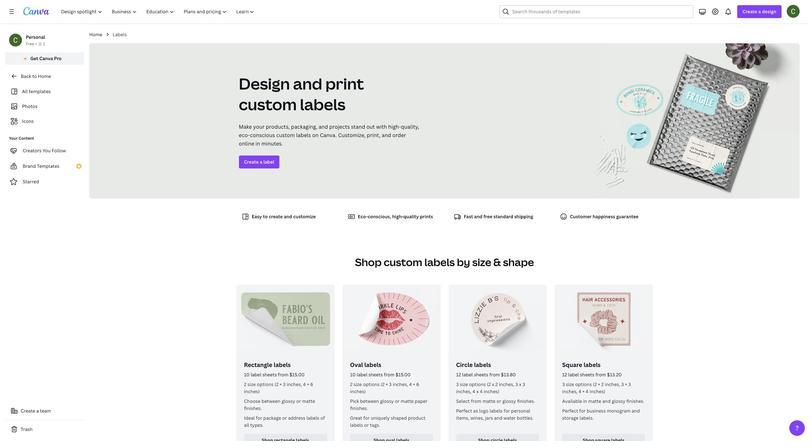 Task type: locate. For each thing, give the bounding box(es) containing it.
between for rectangle
[[262, 398, 281, 405]]

label
[[264, 159, 274, 165], [251, 372, 261, 378], [357, 372, 368, 378], [462, 372, 473, 378], [569, 372, 579, 378]]

glossy up monogram
[[612, 398, 626, 405]]

2 vertical spatial custom
[[384, 255, 423, 269]]

12
[[456, 372, 461, 378], [563, 372, 568, 378]]

1 horizontal spatial x
[[492, 382, 495, 388]]

options down oval labels 10 label sheets from $15.00
[[363, 382, 380, 388]]

finishes. up personal
[[518, 398, 535, 405]]

10 inside 'rectangle labels 10 label sheets from $15.00'
[[244, 372, 250, 378]]

pro
[[54, 55, 62, 61]]

or inside great for uniquely shaped product labels or tags.
[[364, 422, 369, 428]]

or inside ideal for package or address labels of all types.
[[282, 415, 287, 421]]

2 vertical spatial create
[[21, 408, 35, 414]]

1 horizontal spatial $15.00
[[396, 372, 411, 378]]

1 between from the left
[[262, 398, 281, 405]]

1 glossy from the left
[[282, 398, 295, 405]]

rectangle labels image
[[236, 285, 335, 359]]

$15.00 inside oval labels 10 label sheets from $15.00
[[396, 372, 411, 378]]

glossy up 'uniquely'
[[380, 398, 394, 405]]

1 horizontal spatial to
[[263, 214, 268, 220]]

inches) up pick
[[350, 389, 366, 395]]

create inside button
[[21, 408, 35, 414]]

labels right the oval
[[365, 361, 382, 369]]

high- inside 'make your products, packaging, and projects stand out with high-quality, eco-conscious custom labels on canva. customize, print, and order online in minutes.'
[[389, 123, 401, 130]]

print
[[326, 73, 364, 94]]

or left address
[[282, 415, 287, 421]]

customize,
[[338, 132, 366, 139]]

0 vertical spatial custom
[[239, 94, 297, 115]]

perfect as logo labels for personal items, wines, jars and water bottles.
[[456, 408, 534, 421]]

1 horizontal spatial 2 size options (2 × 3 inches, 4 × 6 inches)
[[350, 382, 420, 395]]

1 horizontal spatial perfect
[[563, 408, 579, 414]]

your
[[9, 136, 18, 141]]

fast and free standard shipping
[[464, 214, 534, 220]]

size up choose
[[248, 382, 256, 388]]

inches, up select
[[456, 389, 472, 395]]

address
[[288, 415, 306, 421]]

between inside pick between glossy or matte paper finishes.
[[360, 398, 379, 405]]

1 vertical spatial a
[[260, 159, 262, 165]]

1 vertical spatial custom
[[276, 132, 295, 139]]

from inside oval labels 10 label sheets from $15.00
[[384, 372, 395, 378]]

home up all templates link
[[38, 73, 51, 79]]

(2 for square labels
[[593, 382, 597, 388]]

rectangle
[[244, 361, 273, 369]]

3 options from the left
[[469, 382, 486, 388]]

sheets inside oval labels 10 label sheets from $15.00
[[369, 372, 383, 378]]

(2 inside 3 size options (2 × 2 inches, 3 × 3 inches, 4 × 4 inches)
[[593, 382, 597, 388]]

options inside the "3 size options (2 x 2 inches, 3 x 3 inches, 4 x 4 inches)"
[[469, 382, 486, 388]]

label for circle
[[462, 372, 473, 378]]

x down "circle labels 12 label sheets from $13.80" in the right bottom of the page
[[492, 382, 495, 388]]

4 up as
[[473, 389, 476, 395]]

inches, for oval labels
[[393, 382, 408, 388]]

easy
[[252, 214, 262, 220]]

2 horizontal spatial x
[[520, 382, 522, 388]]

1 horizontal spatial home
[[89, 31, 102, 38]]

0 horizontal spatial 12
[[456, 372, 461, 378]]

3 up personal
[[523, 382, 526, 388]]

options for circle
[[469, 382, 486, 388]]

label inside "circle labels 12 label sheets from $13.80"
[[462, 372, 473, 378]]

from inside square labels 12 label sheets from $13.20
[[596, 372, 606, 378]]

or left tags.
[[364, 422, 369, 428]]

easy to create and customize
[[252, 214, 316, 220]]

create left design
[[743, 8, 758, 15]]

from inside "circle labels 12 label sheets from $13.80"
[[490, 372, 500, 378]]

1 sheets from the left
[[263, 372, 277, 378]]

size up select
[[460, 382, 468, 388]]

perfect for business monogram and storage labels.
[[563, 408, 640, 421]]

perfect up items,
[[456, 408, 472, 414]]

business
[[587, 408, 606, 414]]

size
[[473, 255, 492, 269], [248, 382, 256, 388], [354, 382, 362, 388], [460, 382, 468, 388], [566, 382, 575, 388]]

2 6 from the left
[[417, 382, 420, 388]]

1 inches) from the left
[[244, 389, 260, 395]]

label down circle
[[462, 372, 473, 378]]

finishes. down pick
[[350, 406, 368, 412]]

Search search field
[[513, 6, 690, 18]]

labels right circle
[[474, 361, 491, 369]]

between for oval
[[360, 398, 379, 405]]

high- up order
[[389, 123, 401, 130]]

create
[[269, 214, 283, 220]]

your
[[253, 123, 265, 130]]

2 12 from the left
[[563, 372, 568, 378]]

for up types.
[[256, 415, 262, 421]]

size for square labels
[[566, 382, 575, 388]]

1 3 from the left
[[283, 382, 286, 388]]

customer happiness guarantee
[[570, 214, 639, 220]]

sheets for circle
[[474, 372, 489, 378]]

uniquely
[[371, 415, 390, 421]]

options down 'rectangle labels 10 label sheets from $15.00'
[[257, 382, 274, 388]]

perfect up 'storage'
[[563, 408, 579, 414]]

back
[[21, 73, 31, 79]]

2 inside the "3 size options (2 x 2 inches, 3 x 3 inches, 4 x 4 inches)"
[[496, 382, 498, 388]]

labels inside "circle labels 12 label sheets from $13.80"
[[474, 361, 491, 369]]

options inside 3 size options (2 × 2 inches, 3 × 3 inches, 4 × 4 inches)
[[576, 382, 592, 388]]

4 up select from matte or glossy finishes.
[[480, 389, 483, 395]]

1 options from the left
[[257, 382, 274, 388]]

2 size options (2 × 3 inches, 4 × 6 inches) up pick between glossy or matte paper finishes.
[[350, 382, 420, 395]]

in down conscious
[[256, 140, 260, 147]]

design and print custom labels
[[239, 73, 364, 115]]

from for circle labels
[[490, 372, 500, 378]]

x up personal
[[520, 382, 522, 388]]

size left &
[[473, 255, 492, 269]]

2 up pick
[[350, 382, 353, 388]]

from for rectangle labels
[[278, 372, 289, 378]]

back to home
[[21, 73, 51, 79]]

creators you follow
[[23, 148, 66, 154]]

label down rectangle
[[251, 372, 261, 378]]

sheets inside square labels 12 label sheets from $13.20
[[580, 372, 595, 378]]

3 up monogram
[[629, 382, 631, 388]]

3 (2 from the left
[[487, 382, 491, 388]]

custom inside design and print custom labels
[[239, 94, 297, 115]]

follow
[[52, 148, 66, 154]]

create a design button
[[738, 5, 782, 18]]

for up water
[[504, 408, 510, 414]]

10
[[244, 372, 250, 378], [350, 372, 356, 378]]

stand
[[351, 123, 365, 130]]

out
[[367, 123, 375, 130]]

6 3 from the left
[[563, 382, 565, 388]]

2 up available in matte and glossy finishes.
[[602, 382, 604, 388]]

0 vertical spatial to
[[32, 73, 37, 79]]

2 (2 from the left
[[381, 382, 385, 388]]

0 vertical spatial high-
[[389, 123, 401, 130]]

finishes. inside pick between glossy or matte paper finishes.
[[350, 406, 368, 412]]

to right the back
[[32, 73, 37, 79]]

from
[[278, 372, 289, 378], [384, 372, 395, 378], [490, 372, 500, 378], [596, 372, 606, 378], [471, 398, 482, 405]]

3 down 'rectangle labels 10 label sheets from $15.00'
[[283, 382, 286, 388]]

0 horizontal spatial between
[[262, 398, 281, 405]]

a inside create a label link
[[260, 159, 262, 165]]

matte inside pick between glossy or matte paper finishes.
[[401, 398, 414, 405]]

or up shaped
[[395, 398, 400, 405]]

to right easy
[[263, 214, 268, 220]]

0 horizontal spatial $15.00
[[290, 372, 305, 378]]

2 between from the left
[[360, 398, 379, 405]]

$15.00
[[290, 372, 305, 378], [396, 372, 411, 378]]

inches, up 'available'
[[563, 389, 578, 395]]

paper
[[415, 398, 428, 405]]

matte up logo
[[483, 398, 496, 405]]

3 down oval labels 10 label sheets from $15.00
[[389, 382, 392, 388]]

a inside create a team button
[[36, 408, 39, 414]]

3 up 'available'
[[563, 382, 565, 388]]

3 inches) from the left
[[484, 389, 500, 395]]

great for uniquely shaped product labels or tags.
[[350, 415, 426, 428]]

12 down circle
[[456, 372, 461, 378]]

2 horizontal spatial a
[[759, 8, 761, 15]]

3 sheets from the left
[[474, 372, 489, 378]]

as
[[474, 408, 478, 414]]

1 2 size options (2 × 3 inches, 4 × 6 inches) from the left
[[244, 382, 313, 395]]

2 $15.00 from the left
[[396, 372, 411, 378]]

labels
[[300, 94, 346, 115], [296, 132, 311, 139], [425, 255, 455, 269], [274, 361, 291, 369], [365, 361, 382, 369], [474, 361, 491, 369], [584, 361, 601, 369], [490, 408, 503, 414], [307, 415, 320, 421], [350, 422, 363, 428]]

and inside design and print custom labels
[[293, 73, 323, 94]]

labels
[[113, 31, 127, 38]]

glossy up personal
[[503, 398, 516, 405]]

3 2 from the left
[[496, 382, 498, 388]]

canva
[[39, 55, 53, 61]]

custom inside 'make your products, packaging, and projects stand out with high-quality, eco-conscious custom labels on canva. customize, print, and order online in minutes.'
[[276, 132, 295, 139]]

0 horizontal spatial to
[[32, 73, 37, 79]]

high-
[[389, 123, 401, 130], [392, 214, 404, 220]]

3 up select
[[456, 382, 459, 388]]

products,
[[266, 123, 290, 130]]

from inside 'rectangle labels 10 label sheets from $15.00'
[[278, 372, 289, 378]]

free
[[26, 41, 34, 47]]

inches) up available in matte and glossy finishes.
[[590, 389, 606, 395]]

labels up projects
[[300, 94, 346, 115]]

12 down square
[[563, 372, 568, 378]]

2 size options (2 × 3 inches, 4 × 6 inches) for rectangle labels
[[244, 382, 313, 395]]

or for circle labels
[[497, 398, 502, 405]]

glossy inside choose between glossy or matte finishes.
[[282, 398, 295, 405]]

4 options from the left
[[576, 382, 592, 388]]

matte left 'paper'
[[401, 398, 414, 405]]

2 size options (2 × 3 inches, 4 × 6 inches) for oval labels
[[350, 382, 420, 395]]

0 horizontal spatial a
[[36, 408, 39, 414]]

1 horizontal spatial 6
[[417, 382, 420, 388]]

for up labels.
[[580, 408, 586, 414]]

4 3 from the left
[[516, 382, 518, 388]]

for inside perfect for business monogram and storage labels.
[[580, 408, 586, 414]]

labels right rectangle
[[274, 361, 291, 369]]

for for square labels
[[580, 408, 586, 414]]

create left team
[[21, 408, 35, 414]]

2 options from the left
[[363, 382, 380, 388]]

size inside the "3 size options (2 x 2 inches, 3 x 3 inches, 4 x 4 inches)"
[[460, 382, 468, 388]]

a down minutes.
[[260, 159, 262, 165]]

custom
[[239, 94, 297, 115], [276, 132, 295, 139], [384, 255, 423, 269]]

matte up address
[[302, 398, 315, 405]]

4 2 from the left
[[602, 382, 604, 388]]

0 horizontal spatial home
[[38, 73, 51, 79]]

1 vertical spatial in
[[584, 398, 588, 405]]

design
[[763, 8, 777, 15]]

1 vertical spatial create
[[244, 159, 259, 165]]

4 up choose between glossy or matte finishes.
[[303, 382, 306, 388]]

a for design
[[759, 8, 761, 15]]

to for back
[[32, 73, 37, 79]]

templates
[[37, 163, 59, 169]]

create
[[743, 8, 758, 15], [244, 159, 259, 165], [21, 408, 35, 414]]

between up package in the left bottom of the page
[[262, 398, 281, 405]]

water
[[504, 415, 516, 421]]

brand templates link
[[5, 160, 84, 173]]

a
[[759, 8, 761, 15], [260, 159, 262, 165], [36, 408, 39, 414]]

glossy up address
[[282, 398, 295, 405]]

minutes.
[[262, 140, 283, 147]]

sheets inside 'rectangle labels 10 label sheets from $15.00'
[[263, 372, 277, 378]]

label for square
[[569, 372, 579, 378]]

inches, down $13.80 in the bottom right of the page
[[499, 382, 515, 388]]

2 size options (2 × 3 inches, 4 × 6 inches)
[[244, 382, 313, 395], [350, 382, 420, 395]]

0 horizontal spatial 6
[[310, 382, 313, 388]]

or up address
[[297, 398, 301, 405]]

sheets for square
[[580, 372, 595, 378]]

home link
[[89, 31, 102, 38]]

online
[[239, 140, 255, 147]]

inches, down 'rectangle labels 10 label sheets from $15.00'
[[287, 382, 302, 388]]

2 size options (2 × 3 inches, 4 × 6 inches) up choose between glossy or matte finishes.
[[244, 382, 313, 395]]

finishes. for square labels
[[627, 398, 645, 405]]

between inside choose between glossy or matte finishes.
[[262, 398, 281, 405]]

labels inside oval labels 10 label sheets from $15.00
[[365, 361, 382, 369]]

labels right square
[[584, 361, 601, 369]]

size for oval labels
[[354, 382, 362, 388]]

or inside pick between glossy or matte paper finishes.
[[395, 398, 400, 405]]

2 matte from the left
[[401, 398, 414, 405]]

storage
[[563, 415, 579, 421]]

2 10 from the left
[[350, 372, 356, 378]]

size up 'available'
[[566, 382, 575, 388]]

size up pick
[[354, 382, 362, 388]]

finishes. up monogram
[[627, 398, 645, 405]]

1 $15.00 from the left
[[290, 372, 305, 378]]

a left team
[[36, 408, 39, 414]]

labels inside 'rectangle labels 10 label sheets from $15.00'
[[274, 361, 291, 369]]

0 vertical spatial a
[[759, 8, 761, 15]]

10 inside oval labels 10 label sheets from $15.00
[[350, 372, 356, 378]]

fast
[[464, 214, 473, 220]]

to
[[32, 73, 37, 79], [263, 214, 268, 220]]

x
[[492, 382, 495, 388], [520, 382, 522, 388], [477, 389, 479, 395]]

for right the great
[[364, 415, 370, 421]]

1 horizontal spatial between
[[360, 398, 379, 405]]

4 (2 from the left
[[593, 382, 597, 388]]

free •
[[26, 41, 37, 47]]

a for label
[[260, 159, 262, 165]]

from left '$13.20'
[[596, 372, 606, 378]]

(2 down 'rectangle labels 10 label sheets from $15.00'
[[275, 382, 279, 388]]

perfect
[[456, 408, 472, 414], [563, 408, 579, 414]]

label down minutes.
[[264, 159, 274, 165]]

in right 'available'
[[584, 398, 588, 405]]

shop
[[355, 255, 382, 269]]

or inside choose between glossy or matte finishes.
[[297, 398, 301, 405]]

finishes. for circle labels
[[518, 398, 535, 405]]

options down "circle labels 12 label sheets from $13.80" in the right bottom of the page
[[469, 382, 486, 388]]

perfect inside perfect as logo labels for personal items, wines, jars and water bottles.
[[456, 408, 472, 414]]

2 2 size options (2 × 3 inches, 4 × 6 inches) from the left
[[350, 382, 420, 395]]

quality
[[404, 214, 419, 220]]

2 vertical spatial a
[[36, 408, 39, 414]]

create down 'online'
[[244, 159, 259, 165]]

1 horizontal spatial create
[[244, 159, 259, 165]]

shop custom labels by size & shape
[[355, 255, 534, 269]]

2 up select from matte or glossy finishes.
[[496, 382, 498, 388]]

12 inside "circle labels 12 label sheets from $13.80"
[[456, 372, 461, 378]]

label inside square labels 12 label sheets from $13.20
[[569, 372, 579, 378]]

size inside 3 size options (2 × 2 inches, 3 × 3 inches, 4 × 4 inches)
[[566, 382, 575, 388]]

in
[[256, 140, 260, 147], [584, 398, 588, 405]]

create inside dropdown button
[[743, 8, 758, 15]]

0 vertical spatial in
[[256, 140, 260, 147]]

customer
[[570, 214, 592, 220]]

0 vertical spatial create
[[743, 8, 758, 15]]

items,
[[456, 415, 470, 421]]

create a label
[[244, 159, 274, 165]]

12 inside square labels 12 label sheets from $13.20
[[563, 372, 568, 378]]

2 horizontal spatial create
[[743, 8, 758, 15]]

1 10 from the left
[[244, 372, 250, 378]]

3 down $13.80 in the bottom right of the page
[[516, 382, 518, 388]]

matte up 'business'
[[589, 398, 602, 405]]

3 down '$13.20'
[[622, 382, 624, 388]]

label down square
[[569, 372, 579, 378]]

create a label link
[[239, 156, 280, 169]]

or up perfect as logo labels for personal items, wines, jars and water bottles.
[[497, 398, 502, 405]]

2 up choose
[[244, 382, 247, 388]]

0 horizontal spatial in
[[256, 140, 260, 147]]

10 down rectangle
[[244, 372, 250, 378]]

home
[[89, 31, 102, 38], [38, 73, 51, 79]]

inches, up pick between glossy or matte paper finishes.
[[393, 382, 408, 388]]

1 horizontal spatial 10
[[350, 372, 356, 378]]

3 3 from the left
[[456, 382, 459, 388]]

labels down select from matte or glossy finishes.
[[490, 408, 503, 414]]

label inside 'rectangle labels 10 label sheets from $15.00'
[[251, 372, 261, 378]]

2
[[244, 382, 247, 388], [350, 382, 353, 388], [496, 382, 498, 388], [602, 382, 604, 388]]

high- right conscious,
[[392, 214, 404, 220]]

by
[[457, 255, 471, 269]]

1 horizontal spatial 12
[[563, 372, 568, 378]]

finishes. inside choose between glossy or matte finishes.
[[244, 406, 262, 412]]

labels inside great for uniquely shaped product labels or tags.
[[350, 422, 363, 428]]

all templates
[[22, 88, 51, 95]]

label inside oval labels 10 label sheets from $15.00
[[357, 372, 368, 378]]

tags.
[[370, 422, 380, 428]]

(2
[[275, 382, 279, 388], [381, 382, 385, 388], [487, 382, 491, 388], [593, 382, 597, 388]]

between right pick
[[360, 398, 379, 405]]

3 matte from the left
[[483, 398, 496, 405]]

1 perfect from the left
[[456, 408, 472, 414]]

1 horizontal spatial a
[[260, 159, 262, 165]]

2 perfect from the left
[[563, 408, 579, 414]]

1 6 from the left
[[310, 382, 313, 388]]

shipping
[[515, 214, 534, 220]]

0 horizontal spatial perfect
[[456, 408, 472, 414]]

labels down the packaging,
[[296, 132, 311, 139]]

(2 inside the "3 size options (2 x 2 inches, 3 x 3 inches, 4 x 4 inches)"
[[487, 382, 491, 388]]

a inside create a design dropdown button
[[759, 8, 761, 15]]

for inside great for uniquely shaped product labels or tags.
[[364, 415, 370, 421]]

1 vertical spatial to
[[263, 214, 268, 220]]

1 vertical spatial high-
[[392, 214, 404, 220]]

your content
[[9, 136, 34, 141]]

labels left of
[[307, 415, 320, 421]]

between
[[262, 398, 281, 405], [360, 398, 379, 405]]

get canva pro button
[[5, 52, 84, 65]]

from up pick between glossy or matte paper finishes.
[[384, 372, 395, 378]]

0 horizontal spatial 10
[[244, 372, 250, 378]]

$15.00 inside 'rectangle labels 10 label sheets from $15.00'
[[290, 372, 305, 378]]

2 sheets from the left
[[369, 372, 383, 378]]

4 inches) from the left
[[590, 389, 606, 395]]

3 glossy from the left
[[503, 398, 516, 405]]

options down square labels 12 label sheets from $13.20
[[576, 382, 592, 388]]

brand
[[23, 163, 36, 169]]

labels inside perfect as logo labels for personal items, wines, jars and water bottles.
[[490, 408, 503, 414]]

4 sheets from the left
[[580, 372, 595, 378]]

0 horizontal spatial create
[[21, 408, 35, 414]]

label for rectangle
[[251, 372, 261, 378]]

None search field
[[500, 5, 694, 18]]

1 12 from the left
[[456, 372, 461, 378]]

12 for circle
[[456, 372, 461, 378]]

x up as
[[477, 389, 479, 395]]

from up choose between glossy or matte finishes.
[[278, 372, 289, 378]]

starred
[[23, 179, 39, 185]]

from left $13.80 in the bottom right of the page
[[490, 372, 500, 378]]

shape
[[503, 255, 534, 269]]

for inside perfect as logo labels for personal items, wines, jars and water bottles.
[[504, 408, 510, 414]]

1 (2 from the left
[[275, 382, 279, 388]]

0 horizontal spatial 2 size options (2 × 3 inches, 4 × 6 inches)
[[244, 382, 313, 395]]

(2 down square labels 12 label sheets from $13.20
[[593, 382, 597, 388]]

1 matte from the left
[[302, 398, 315, 405]]

sheets inside "circle labels 12 label sheets from $13.80"
[[474, 372, 489, 378]]

perfect inside perfect for business monogram and storage labels.
[[563, 408, 579, 414]]

(2 down oval labels 10 label sheets from $15.00
[[381, 382, 385, 388]]

10 down the oval
[[350, 372, 356, 378]]

for inside ideal for package or address labels of all types.
[[256, 415, 262, 421]]

2 glossy from the left
[[380, 398, 394, 405]]



Task type: vqa. For each thing, say whether or not it's contained in the screenshot.
You can easily make Canva available on all courses in your LMS. Firstly you'll need to enable the integration and access your consumer key and the shared secret – learn how to do so
no



Task type: describe. For each thing, give the bounding box(es) containing it.
create a team
[[21, 408, 51, 414]]

inches, for circle labels
[[499, 382, 515, 388]]

&
[[494, 255, 501, 269]]

customize
[[293, 214, 316, 220]]

labels inside ideal for package or address labels of all types.
[[307, 415, 320, 421]]

ideal
[[244, 415, 255, 421]]

create for create a design
[[743, 8, 758, 15]]

get
[[30, 55, 38, 61]]

content
[[19, 136, 34, 141]]

2 inches) from the left
[[350, 389, 366, 395]]

design
[[239, 73, 290, 94]]

with
[[376, 123, 387, 130]]

select from matte or glossy finishes.
[[456, 398, 535, 405]]

jars
[[485, 415, 493, 421]]

oval labels image
[[343, 285, 441, 359]]

oval labels 10 label sheets from $15.00
[[350, 361, 411, 378]]

get canva pro
[[30, 55, 62, 61]]

wines,
[[471, 415, 484, 421]]

labels.
[[580, 415, 594, 421]]

labels inside design and print custom labels
[[300, 94, 346, 115]]

eco-
[[358, 214, 368, 220]]

inches, for rectangle labels
[[287, 382, 302, 388]]

10 for oval labels
[[350, 372, 356, 378]]

size for rectangle labels
[[248, 382, 256, 388]]

create a team button
[[5, 405, 84, 418]]

guarantee
[[617, 214, 639, 220]]

circle labels 12 label sheets from $13.80
[[456, 361, 516, 378]]

$15.00 for rectangle labels
[[290, 372, 305, 378]]

labels inside 'make your products, packaging, and projects stand out with high-quality, eco-conscious custom labels on canva. customize, print, and order online in minutes.'
[[296, 132, 311, 139]]

personal
[[512, 408, 531, 414]]

label for oval
[[357, 372, 368, 378]]

0 vertical spatial home
[[89, 31, 102, 38]]

1 vertical spatial home
[[38, 73, 51, 79]]

all templates link
[[9, 85, 80, 98]]

all
[[22, 88, 28, 95]]

select
[[456, 398, 470, 405]]

$13.20
[[608, 372, 622, 378]]

choose between glossy or matte finishes.
[[244, 398, 315, 412]]

sheets for oval
[[369, 372, 383, 378]]

oval
[[350, 361, 363, 369]]

top level navigation element
[[57, 5, 260, 18]]

square
[[563, 361, 583, 369]]

6 for rectangle labels
[[310, 382, 313, 388]]

4 up pick between glossy or matte paper finishes.
[[409, 382, 412, 388]]

ideal for package or address labels of all types.
[[244, 415, 325, 428]]

for for oval labels
[[364, 415, 370, 421]]

personal
[[26, 34, 45, 40]]

3 size options (2 x 2 inches, 3 x 3 inches, 4 x 4 inches)
[[456, 382, 526, 395]]

create a design
[[743, 8, 777, 15]]

starred link
[[5, 175, 84, 188]]

creators you follow link
[[5, 144, 84, 157]]

projects
[[330, 123, 350, 130]]

sheets for rectangle
[[263, 372, 277, 378]]

from up as
[[471, 398, 482, 405]]

icons
[[22, 118, 34, 124]]

options for square
[[576, 382, 592, 388]]

shaped
[[391, 415, 407, 421]]

square labels 12 label sheets from $13.20
[[563, 361, 622, 378]]

preview of printable labels available through canva print image
[[593, 43, 800, 199]]

trash
[[21, 427, 33, 433]]

photos link
[[9, 100, 80, 113]]

back to home link
[[5, 70, 84, 83]]

1
[[43, 41, 45, 47]]

conscious,
[[368, 214, 391, 220]]

pick between glossy or matte paper finishes.
[[350, 398, 428, 412]]

8 3 from the left
[[629, 382, 631, 388]]

from for square labels
[[596, 372, 606, 378]]

types.
[[250, 422, 264, 428]]

trash link
[[5, 423, 84, 436]]

circle
[[456, 361, 473, 369]]

make
[[239, 123, 252, 130]]

1 2 from the left
[[244, 382, 247, 388]]

$13.80
[[501, 372, 516, 378]]

make your products, packaging, and projects stand out with high-quality, eco-conscious custom labels on canva. customize, print, and order online in minutes.
[[239, 123, 420, 147]]

conscious
[[250, 132, 275, 139]]

options for oval
[[363, 382, 380, 388]]

12 for square
[[563, 372, 568, 378]]

inches) inside 3 size options (2 × 2 inches, 3 × 3 inches, 4 × 4 inches)
[[590, 389, 606, 395]]

(2 for oval labels
[[381, 382, 385, 388]]

to for easy
[[263, 214, 268, 220]]

great
[[350, 415, 362, 421]]

options for rectangle
[[257, 382, 274, 388]]

4 glossy from the left
[[612, 398, 626, 405]]

circle labels image
[[449, 285, 547, 359]]

finishes. for rectangle labels
[[244, 406, 262, 412]]

•
[[35, 41, 37, 47]]

square labels image
[[555, 285, 653, 359]]

and inside perfect as logo labels for personal items, wines, jars and water bottles.
[[494, 415, 503, 421]]

glossy inside pick between glossy or matte paper finishes.
[[380, 398, 394, 405]]

labels left by
[[425, 255, 455, 269]]

choose
[[244, 398, 261, 405]]

2 3 from the left
[[389, 382, 392, 388]]

christina overa image
[[787, 5, 800, 18]]

6 for oval labels
[[417, 382, 420, 388]]

creators
[[23, 148, 42, 154]]

10 for rectangle labels
[[244, 372, 250, 378]]

inches) inside the "3 size options (2 x 2 inches, 3 x 3 inches, 4 x 4 inches)"
[[484, 389, 500, 395]]

on
[[312, 132, 319, 139]]

create for create a team
[[21, 408, 35, 414]]

(2 for circle labels
[[487, 382, 491, 388]]

bottles.
[[517, 415, 534, 421]]

prints
[[420, 214, 433, 220]]

pick
[[350, 398, 359, 405]]

order
[[393, 132, 406, 139]]

3 size options (2 × 2 inches, 3 × 3 inches, 4 × 4 inches)
[[563, 382, 631, 395]]

perfect for square labels
[[563, 408, 579, 414]]

$15.00 for oval labels
[[396, 372, 411, 378]]

create for create a label
[[244, 159, 259, 165]]

available
[[563, 398, 583, 405]]

1 horizontal spatial in
[[584, 398, 588, 405]]

or for oval labels
[[395, 398, 400, 405]]

perfect for circle labels
[[456, 408, 472, 414]]

all
[[244, 422, 249, 428]]

5 3 from the left
[[523, 382, 526, 388]]

rectangle labels 10 label sheets from $15.00
[[244, 361, 305, 378]]

a for team
[[36, 408, 39, 414]]

package
[[264, 415, 281, 421]]

and inside perfect for business monogram and storage labels.
[[632, 408, 640, 414]]

standard
[[494, 214, 514, 220]]

for for rectangle labels
[[256, 415, 262, 421]]

or for rectangle labels
[[297, 398, 301, 405]]

product
[[408, 415, 426, 421]]

packaging,
[[291, 123, 318, 130]]

4 up 'available'
[[579, 389, 582, 395]]

size for circle labels
[[460, 382, 468, 388]]

eco-
[[239, 132, 250, 139]]

from for oval labels
[[384, 372, 395, 378]]

icons link
[[9, 115, 80, 128]]

4 matte from the left
[[589, 398, 602, 405]]

2 inside 3 size options (2 × 2 inches, 3 × 3 inches, 4 × 4 inches)
[[602, 382, 604, 388]]

inches, for square labels
[[605, 382, 621, 388]]

7 3 from the left
[[622, 382, 624, 388]]

matte inside choose between glossy or matte finishes.
[[302, 398, 315, 405]]

labels inside square labels 12 label sheets from $13.20
[[584, 361, 601, 369]]

eco-conscious, high-quality prints
[[358, 214, 433, 220]]

label inside create a label link
[[264, 159, 274, 165]]

logo
[[479, 408, 489, 414]]

2 2 from the left
[[350, 382, 353, 388]]

(2 for rectangle labels
[[275, 382, 279, 388]]

0 horizontal spatial x
[[477, 389, 479, 395]]

in inside 'make your products, packaging, and projects stand out with high-quality, eco-conscious custom labels on canva. customize, print, and order online in minutes.'
[[256, 140, 260, 147]]

4 up available in matte and glossy finishes.
[[586, 389, 589, 395]]



